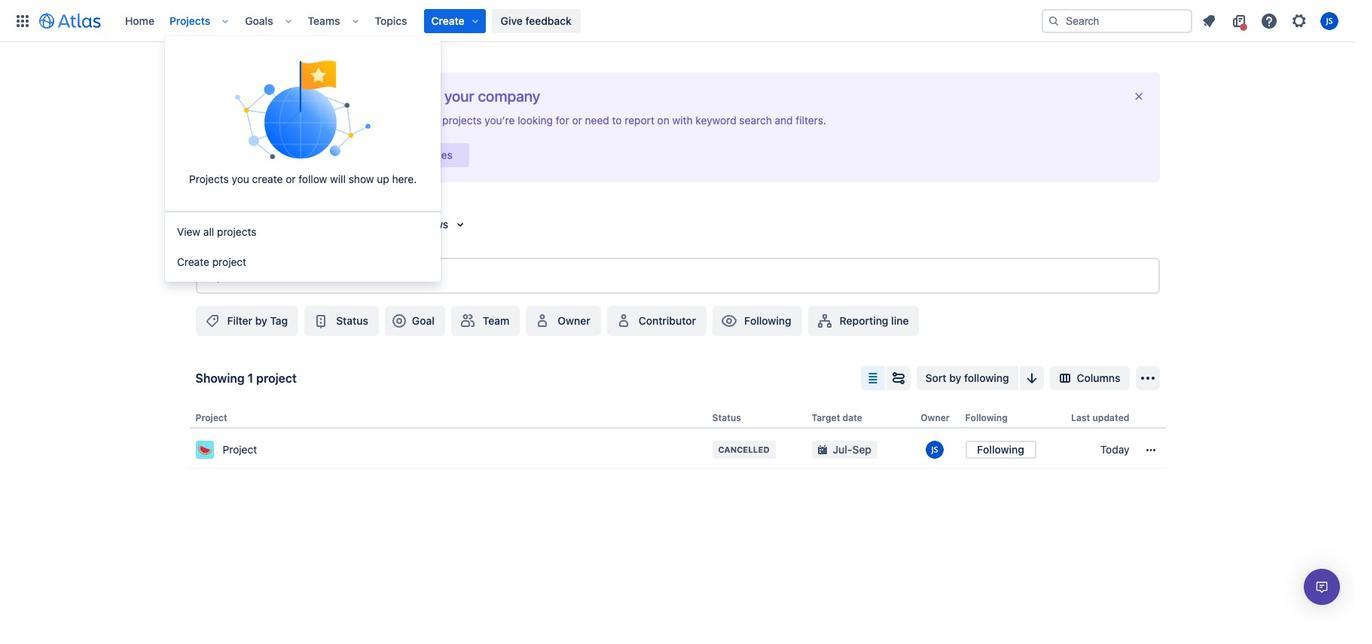 Task type: describe. For each thing, give the bounding box(es) containing it.
search
[[740, 114, 772, 127]]

create button
[[424, 9, 486, 33]]

date
[[843, 412, 863, 423]]

create for create
[[431, 14, 465, 27]]

columns button
[[1050, 366, 1130, 390]]

sep
[[853, 443, 872, 456]]

sort by following
[[926, 371, 1009, 384]]

your
[[444, 87, 474, 105]]

create project
[[177, 256, 246, 268]]

following
[[964, 371, 1009, 384]]

keyword
[[696, 114, 737, 127]]

see project examples button
[[329, 139, 469, 172]]

topics link
[[370, 9, 412, 33]]

1 vertical spatial owner
[[921, 412, 950, 423]]

projects right all
[[217, 225, 257, 238]]

the
[[211, 114, 229, 127]]

find
[[211, 87, 240, 105]]

goals
[[245, 14, 273, 27]]

views
[[419, 218, 448, 231]]

columns
[[1077, 371, 1121, 384]]

by for filter
[[255, 314, 267, 327]]

status image
[[312, 312, 330, 330]]

settings image
[[1291, 12, 1309, 30]]

find
[[421, 114, 440, 127]]

2 to from the left
[[612, 114, 622, 127]]

filter
[[227, 314, 252, 327]]

filter by tag
[[227, 314, 288, 327]]

team button
[[451, 306, 520, 336]]

you
[[232, 173, 249, 186]]

looking
[[518, 114, 553, 127]]

projects down your
[[442, 114, 482, 127]]

1 vertical spatial report
[[625, 114, 655, 127]]

1
[[248, 371, 253, 385]]

goals link
[[241, 9, 278, 33]]

2 vertical spatial projects
[[196, 215, 250, 233]]

project link
[[196, 441, 706, 459]]

1 vertical spatial following
[[966, 412, 1008, 423]]

1 to from the left
[[390, 114, 399, 127]]

teams
[[308, 14, 340, 27]]

home
[[125, 14, 154, 27]]

contributor
[[639, 314, 696, 327]]

makes
[[321, 114, 352, 127]]

target
[[812, 412, 840, 423]]

tag
[[270, 314, 288, 327]]

give feedback
[[501, 14, 572, 27]]

create
[[252, 173, 283, 186]]

group containing view all projects
[[165, 211, 441, 282]]

examples
[[406, 148, 453, 161]]

1 horizontal spatial on
[[658, 114, 670, 127]]

reporting
[[840, 314, 889, 327]]

reporting line
[[840, 314, 909, 327]]

0 horizontal spatial on
[[317, 87, 334, 105]]

2 vertical spatial following
[[977, 443, 1025, 456]]

sort by following button
[[917, 366, 1018, 390]]

home link
[[121, 9, 159, 33]]

search projects image
[[203, 267, 221, 285]]

showing 1 project
[[196, 371, 297, 385]]

more options image
[[1139, 369, 1157, 387]]

switch to... image
[[14, 12, 32, 30]]

create a project button
[[211, 139, 323, 172]]

open intercom messenger image
[[1313, 578, 1331, 596]]

close banner image
[[1133, 90, 1145, 102]]

owner inside button
[[558, 314, 591, 327]]

the
[[402, 114, 418, 127]]

the projects directory makes it easy to the find projects you're looking for or need to report on with keyword search and filters.
[[211, 114, 827, 127]]

1 vertical spatial status
[[712, 412, 741, 423]]

updated
[[1093, 412, 1130, 423]]

filter by tag button
[[196, 306, 299, 336]]

create a project
[[227, 148, 307, 161]]

sort
[[926, 371, 947, 384]]

all
[[203, 225, 214, 238]]

projects up it at the left of the page
[[338, 87, 393, 105]]

feedback
[[526, 14, 572, 27]]

top element
[[9, 0, 1042, 42]]

follow
[[299, 173, 327, 186]]

1 vertical spatial projects
[[189, 173, 229, 186]]

help image
[[1261, 12, 1279, 30]]

last updated
[[1071, 412, 1130, 423]]

status button
[[305, 306, 379, 336]]

0 vertical spatial and
[[243, 87, 269, 105]]

show
[[349, 173, 374, 186]]

jul-sep
[[833, 443, 872, 456]]

0 vertical spatial project
[[196, 412, 227, 423]]

1 vertical spatial project
[[223, 443, 257, 456]]

0 horizontal spatial following button
[[713, 306, 802, 336]]

goal button
[[385, 306, 445, 336]]

a
[[263, 148, 269, 161]]

projects right the the
[[232, 114, 272, 127]]

view
[[177, 225, 201, 238]]

see project examples
[[346, 148, 453, 161]]



Task type: vqa. For each thing, say whether or not it's contained in the screenshot.
left or
yes



Task type: locate. For each thing, give the bounding box(es) containing it.
1 vertical spatial by
[[950, 371, 962, 384]]

on left the "with" at the top of the page
[[658, 114, 670, 127]]

team
[[483, 314, 510, 327]]

projects link
[[165, 9, 215, 33]]

Search field
[[1042, 9, 1193, 33]]

project right 1
[[256, 371, 297, 385]]

projects right home
[[170, 14, 210, 27]]

or left "follow"
[[286, 173, 296, 186]]

1 vertical spatial on
[[658, 114, 670, 127]]

jul-
[[833, 443, 853, 456]]

following button
[[713, 306, 802, 336], [966, 441, 1036, 459]]

across
[[396, 87, 441, 105]]

0 vertical spatial status
[[336, 314, 368, 327]]

0 vertical spatial by
[[255, 314, 267, 327]]

contributor button
[[607, 306, 707, 336]]

report up directory
[[272, 87, 314, 105]]

you're
[[485, 114, 515, 127]]

filters.
[[796, 114, 827, 127]]

project
[[272, 148, 307, 161], [368, 148, 403, 161], [212, 256, 246, 268], [256, 371, 297, 385]]

following
[[744, 314, 792, 327], [966, 412, 1008, 423], [977, 443, 1025, 456]]

create left a
[[227, 148, 260, 161]]

projects inside top element
[[170, 14, 210, 27]]

1 vertical spatial or
[[286, 173, 296, 186]]

0 horizontal spatial status
[[336, 314, 368, 327]]

following image
[[720, 312, 738, 330]]

0 vertical spatial owner
[[558, 314, 591, 327]]

report right need
[[625, 114, 655, 127]]

0 vertical spatial or
[[572, 114, 582, 127]]

project up up
[[368, 148, 403, 161]]

view all projects
[[177, 225, 257, 238]]

1 horizontal spatial following button
[[966, 441, 1036, 459]]

find and report on projects across your company
[[211, 87, 540, 105]]

2 vertical spatial create
[[177, 256, 209, 268]]

by inside filter by tag button
[[255, 314, 267, 327]]

topics
[[375, 14, 407, 27]]

status right status image
[[336, 314, 368, 327]]

company
[[478, 87, 540, 105]]

today
[[1101, 443, 1130, 456]]

directory
[[274, 114, 318, 127]]

display as list image
[[864, 369, 882, 387]]

0 vertical spatial following button
[[713, 306, 802, 336]]

report
[[272, 87, 314, 105], [625, 114, 655, 127]]

target date
[[812, 412, 863, 423]]

1 vertical spatial following button
[[966, 441, 1036, 459]]

projects
[[170, 14, 210, 27], [189, 173, 229, 186], [196, 215, 250, 233]]

1 horizontal spatial and
[[775, 114, 793, 127]]

create for create project
[[177, 256, 209, 268]]

project down showing 1 project
[[223, 443, 257, 456]]

by right sort
[[950, 371, 962, 384]]

0 horizontal spatial and
[[243, 87, 269, 105]]

0 vertical spatial on
[[317, 87, 334, 105]]

0 vertical spatial following
[[744, 314, 792, 327]]

project
[[196, 412, 227, 423], [223, 443, 257, 456]]

project inside "button"
[[368, 148, 403, 161]]

to
[[390, 114, 399, 127], [612, 114, 622, 127]]

1 horizontal spatial owner
[[921, 412, 950, 423]]

it
[[355, 114, 362, 127]]

goal
[[412, 314, 435, 327]]

create right topics
[[431, 14, 465, 27]]

reporting line button
[[808, 306, 920, 336]]

see
[[346, 148, 365, 161]]

0 horizontal spatial report
[[272, 87, 314, 105]]

0 vertical spatial create
[[431, 14, 465, 27]]

0 horizontal spatial to
[[390, 114, 399, 127]]

and right find
[[243, 87, 269, 105]]

tag image
[[203, 312, 221, 330]]

banner containing home
[[0, 0, 1356, 42]]

create inside button
[[227, 148, 260, 161]]

1 horizontal spatial create
[[227, 148, 260, 161]]

1 horizontal spatial by
[[950, 371, 962, 384]]

with
[[673, 114, 693, 127]]

create project button
[[165, 247, 441, 277]]

project down view all projects
[[212, 256, 246, 268]]

reverse sort order image
[[1023, 369, 1041, 387]]

display as timeline image
[[890, 369, 908, 387]]

0 vertical spatial projects
[[170, 14, 210, 27]]

0 horizontal spatial create
[[177, 256, 209, 268]]

1 horizontal spatial or
[[572, 114, 582, 127]]

on
[[317, 87, 334, 105], [658, 114, 670, 127]]

status up cancelled
[[712, 412, 741, 423]]

status
[[336, 314, 368, 327], [712, 412, 741, 423]]

1 horizontal spatial report
[[625, 114, 655, 127]]

2 horizontal spatial create
[[431, 14, 465, 27]]

create
[[431, 14, 465, 27], [227, 148, 260, 161], [177, 256, 209, 268]]

by inside sort by following dropdown button
[[950, 371, 962, 384]]

give feedback button
[[492, 9, 581, 33]]

projects up create project
[[196, 215, 250, 233]]

1 vertical spatial and
[[775, 114, 793, 127]]

showing
[[196, 371, 245, 385]]

views button
[[410, 212, 479, 237]]

for
[[556, 114, 569, 127]]

0 vertical spatial report
[[272, 87, 314, 105]]

and left filters.
[[775, 114, 793, 127]]

banner
[[0, 0, 1356, 42]]

here.
[[392, 173, 417, 186]]

by left tag
[[255, 314, 267, 327]]

create down view
[[177, 256, 209, 268]]

easy
[[364, 114, 387, 127]]

on up makes
[[317, 87, 334, 105]]

view all projects link
[[165, 217, 441, 247]]

create inside create project button
[[177, 256, 209, 268]]

or
[[572, 114, 582, 127], [286, 173, 296, 186]]

1 horizontal spatial to
[[612, 114, 622, 127]]

0 horizontal spatial owner
[[558, 314, 591, 327]]

line
[[891, 314, 909, 327]]

give
[[501, 14, 523, 27]]

teams link
[[303, 9, 345, 33]]

0 horizontal spatial by
[[255, 314, 267, 327]]

to left the
[[390, 114, 399, 127]]

last
[[1071, 412, 1091, 423]]

up
[[377, 173, 389, 186]]

by
[[255, 314, 267, 327], [950, 371, 962, 384]]

project down showing
[[196, 412, 227, 423]]

status inside status button
[[336, 314, 368, 327]]

projects
[[338, 87, 393, 105], [232, 114, 272, 127], [442, 114, 482, 127], [217, 225, 257, 238]]

search image
[[1048, 15, 1060, 27]]

need
[[585, 114, 609, 127]]

account image
[[1321, 12, 1339, 30]]

or right for
[[572, 114, 582, 127]]

project right a
[[272, 148, 307, 161]]

create for create a project
[[227, 148, 260, 161]]

cancelled
[[718, 445, 770, 454]]

projects left you
[[189, 173, 229, 186]]

Search projects field
[[221, 262, 1152, 289]]

owner
[[558, 314, 591, 327], [921, 412, 950, 423]]

group
[[165, 211, 441, 282]]

projects you create or follow will show up here.
[[189, 173, 417, 186]]

will
[[330, 173, 346, 186]]

create inside create popup button
[[431, 14, 465, 27]]

0 horizontal spatial or
[[286, 173, 296, 186]]

1 vertical spatial create
[[227, 148, 260, 161]]

to right need
[[612, 114, 622, 127]]

notifications image
[[1200, 12, 1218, 30]]

by for sort
[[950, 371, 962, 384]]

owner button
[[526, 306, 601, 336]]

1 horizontal spatial status
[[712, 412, 741, 423]]



